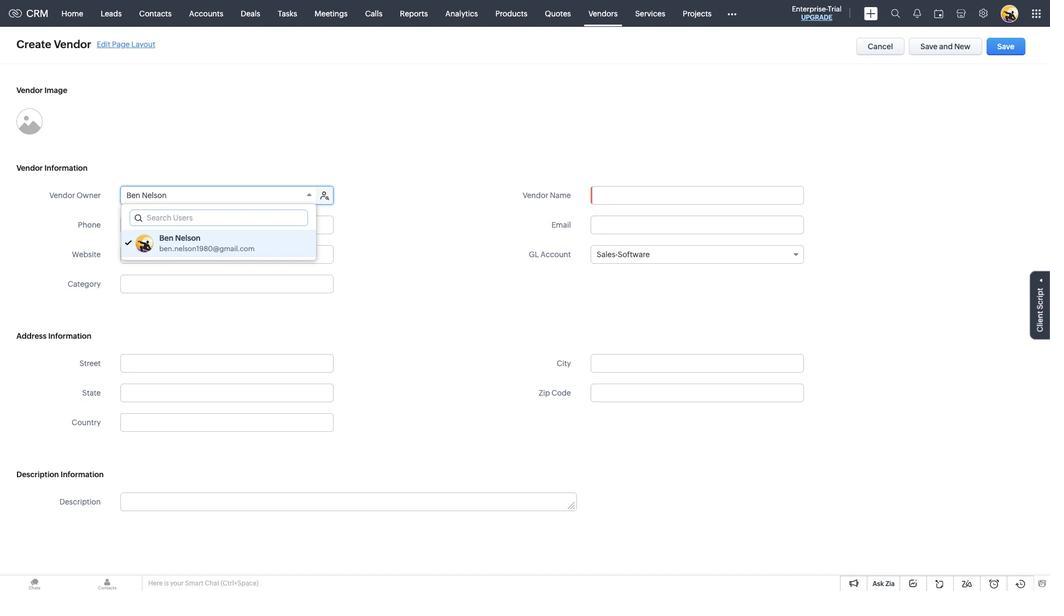 Task type: vqa. For each thing, say whether or not it's contained in the screenshot.
records
no



Task type: describe. For each thing, give the bounding box(es) containing it.
nelson for ben nelson ben.nelson1980@gmail.com
[[175, 234, 201, 242]]

deals
[[241, 9, 260, 18]]

zip code
[[539, 389, 571, 397]]

phone
[[78, 221, 101, 229]]

calls link
[[357, 0, 391, 27]]

sales-software
[[597, 250, 650, 259]]

state
[[82, 389, 101, 397]]

owner
[[77, 191, 101, 200]]

here is your smart chat (ctrl+space)
[[148, 580, 259, 587]]

quotes link
[[536, 0, 580, 27]]

vendor image
[[16, 86, 67, 95]]

email
[[552, 221, 571, 229]]

accounts link
[[181, 0, 232, 27]]

search element
[[885, 0, 907, 27]]

products link
[[487, 0, 536, 27]]

ask zia
[[873, 580, 895, 588]]

save for save and new
[[921, 42, 938, 51]]

zip
[[539, 389, 550, 397]]

crm
[[26, 8, 48, 19]]

layout
[[131, 40, 155, 48]]

script
[[1037, 288, 1045, 309]]

nelson for ben nelson
[[142, 191, 167, 200]]

reports
[[400, 9, 428, 18]]

vendor for vendor owner
[[49, 191, 75, 200]]

contacts image
[[73, 576, 142, 591]]

name
[[550, 191, 571, 200]]

Sales-Software field
[[591, 245, 804, 264]]

2 vertical spatial information
[[61, 470, 104, 479]]

your
[[170, 580, 184, 587]]

address
[[16, 332, 47, 340]]

(ctrl+space)
[[221, 580, 259, 587]]

Search Users text field
[[130, 210, 308, 225]]

crm link
[[9, 8, 48, 19]]

client script
[[1037, 288, 1045, 332]]

vendor for vendor image
[[16, 86, 43, 95]]

signals image
[[914, 9, 922, 18]]

contacts
[[139, 9, 172, 18]]

smart
[[185, 580, 204, 587]]

chats image
[[0, 576, 69, 591]]

zia
[[886, 580, 895, 588]]

ben nelson
[[127, 191, 167, 200]]

image
[[44, 86, 67, 95]]

save for save
[[998, 42, 1015, 51]]

trial
[[828, 5, 842, 13]]

page
[[112, 40, 130, 48]]

ben.nelson1980@gmail.com
[[159, 245, 255, 253]]

image image
[[16, 108, 43, 135]]

upgrade
[[802, 14, 833, 21]]

description for description
[[59, 497, 101, 506]]

signals element
[[907, 0, 928, 27]]

profile element
[[995, 0, 1026, 27]]

ben for ben nelson
[[127, 191, 140, 200]]

and
[[940, 42, 954, 51]]

products
[[496, 9, 528, 18]]

home
[[62, 9, 83, 18]]



Task type: locate. For each thing, give the bounding box(es) containing it.
analytics
[[446, 9, 478, 18]]

save button
[[987, 38, 1026, 55]]

meetings
[[315, 9, 348, 18]]

create vendor edit page layout
[[16, 38, 155, 50]]

None text field
[[121, 216, 334, 234], [121, 245, 334, 264], [121, 275, 334, 293], [591, 384, 804, 402], [121, 414, 333, 431], [121, 493, 577, 511], [121, 216, 334, 234], [121, 245, 334, 264], [121, 275, 334, 293], [591, 384, 804, 402], [121, 414, 333, 431], [121, 493, 577, 511]]

deals link
[[232, 0, 269, 27]]

information
[[44, 164, 88, 172], [48, 332, 91, 340], [61, 470, 104, 479]]

create
[[16, 38, 51, 50]]

vendor information
[[16, 164, 88, 172]]

save
[[921, 42, 938, 51], [998, 42, 1015, 51]]

vendor left image at the top left of the page
[[16, 86, 43, 95]]

account
[[541, 250, 571, 259]]

analytics link
[[437, 0, 487, 27]]

client
[[1037, 311, 1045, 332]]

None field
[[121, 414, 333, 431]]

vendor left owner on the top left
[[49, 191, 75, 200]]

save and new button
[[910, 38, 983, 55]]

0 horizontal spatial description
[[16, 470, 59, 479]]

projects
[[683, 9, 712, 18]]

nelson inside ben nelson ben.nelson1980@gmail.com
[[175, 234, 201, 242]]

information up vendor owner
[[44, 164, 88, 172]]

chat
[[205, 580, 220, 587]]

profile image
[[1002, 5, 1019, 22]]

vendors link
[[580, 0, 627, 27]]

vendor owner
[[49, 191, 101, 200]]

create menu image
[[865, 7, 878, 20]]

gl account
[[529, 250, 571, 259]]

calls
[[365, 9, 383, 18]]

code
[[552, 389, 571, 397]]

save and new
[[921, 42, 971, 51]]

1 horizontal spatial nelson
[[175, 234, 201, 242]]

description
[[16, 470, 59, 479], [59, 497, 101, 506]]

accounts
[[189, 9, 223, 18]]

vendor down home
[[54, 38, 91, 50]]

new
[[955, 42, 971, 51]]

services link
[[627, 0, 675, 27]]

edit
[[97, 40, 111, 48]]

nelson inside field
[[142, 191, 167, 200]]

0 vertical spatial description
[[16, 470, 59, 479]]

1 save from the left
[[921, 42, 938, 51]]

website
[[72, 250, 101, 259]]

0 horizontal spatial save
[[921, 42, 938, 51]]

ben
[[127, 191, 140, 200], [159, 234, 174, 242]]

1 vertical spatial description
[[59, 497, 101, 506]]

1 horizontal spatial ben
[[159, 234, 174, 242]]

country
[[72, 418, 101, 427]]

calendar image
[[935, 9, 944, 18]]

leads
[[101, 9, 122, 18]]

0 vertical spatial ben
[[127, 191, 140, 200]]

ben nelson option
[[122, 230, 316, 257]]

ask
[[873, 580, 885, 588]]

None text field
[[591, 186, 804, 205], [591, 216, 804, 234], [121, 354, 334, 373], [591, 354, 804, 373], [121, 384, 334, 402], [591, 186, 804, 205], [591, 216, 804, 234], [121, 354, 334, 373], [591, 354, 804, 373], [121, 384, 334, 402]]

ben inside ben nelson ben.nelson1980@gmail.com
[[159, 234, 174, 242]]

vendor for vendor name
[[523, 191, 549, 200]]

vendors
[[589, 9, 618, 18]]

enterprise-trial upgrade
[[792, 5, 842, 21]]

ben right owner on the top left
[[127, 191, 140, 200]]

1 vertical spatial nelson
[[175, 234, 201, 242]]

meetings link
[[306, 0, 357, 27]]

1 vertical spatial information
[[48, 332, 91, 340]]

vendor
[[54, 38, 91, 50], [16, 86, 43, 95], [16, 164, 43, 172], [49, 191, 75, 200], [523, 191, 549, 200]]

cancel
[[868, 42, 894, 51]]

0 horizontal spatial ben
[[127, 191, 140, 200]]

0 vertical spatial nelson
[[142, 191, 167, 200]]

tasks
[[278, 9, 297, 18]]

services
[[636, 9, 666, 18]]

contacts link
[[131, 0, 181, 27]]

information up street
[[48, 332, 91, 340]]

street
[[79, 359, 101, 368]]

information for street
[[48, 332, 91, 340]]

save left the and
[[921, 42, 938, 51]]

search image
[[892, 9, 901, 18]]

address information
[[16, 332, 91, 340]]

quotes
[[545, 9, 571, 18]]

vendor name
[[523, 191, 571, 200]]

Ben Nelson field
[[121, 187, 317, 204]]

ben inside field
[[127, 191, 140, 200]]

city
[[557, 359, 571, 368]]

tasks link
[[269, 0, 306, 27]]

ben nelson ben.nelson1980@gmail.com
[[159, 234, 255, 253]]

2 save from the left
[[998, 42, 1015, 51]]

description information
[[16, 470, 104, 479]]

ben nelson list box
[[122, 227, 316, 260]]

ben up ben.nelson1980@gmail.com
[[159, 234, 174, 242]]

here
[[148, 580, 163, 587]]

information for vendor owner
[[44, 164, 88, 172]]

edit page layout link
[[97, 40, 155, 48]]

projects link
[[675, 0, 721, 27]]

leads link
[[92, 0, 131, 27]]

nelson
[[142, 191, 167, 200], [175, 234, 201, 242]]

home link
[[53, 0, 92, 27]]

1 vertical spatial ben
[[159, 234, 174, 242]]

ben for ben nelson ben.nelson1980@gmail.com
[[159, 234, 174, 242]]

1 horizontal spatial description
[[59, 497, 101, 506]]

description for description information
[[16, 470, 59, 479]]

1 horizontal spatial save
[[998, 42, 1015, 51]]

category
[[68, 280, 101, 288]]

cancel button
[[857, 38, 905, 55]]

software
[[618, 250, 650, 259]]

enterprise-
[[792, 5, 828, 13]]

vendor for vendor information
[[16, 164, 43, 172]]

create menu element
[[858, 0, 885, 27]]

information down the country
[[61, 470, 104, 479]]

gl
[[529, 250, 539, 259]]

is
[[164, 580, 169, 587]]

vendor left name
[[523, 191, 549, 200]]

vendor down image
[[16, 164, 43, 172]]

save down profile element
[[998, 42, 1015, 51]]

0 horizontal spatial nelson
[[142, 191, 167, 200]]

reports link
[[391, 0, 437, 27]]

sales-
[[597, 250, 618, 259]]

0 vertical spatial information
[[44, 164, 88, 172]]

Other Modules field
[[721, 5, 744, 22]]



